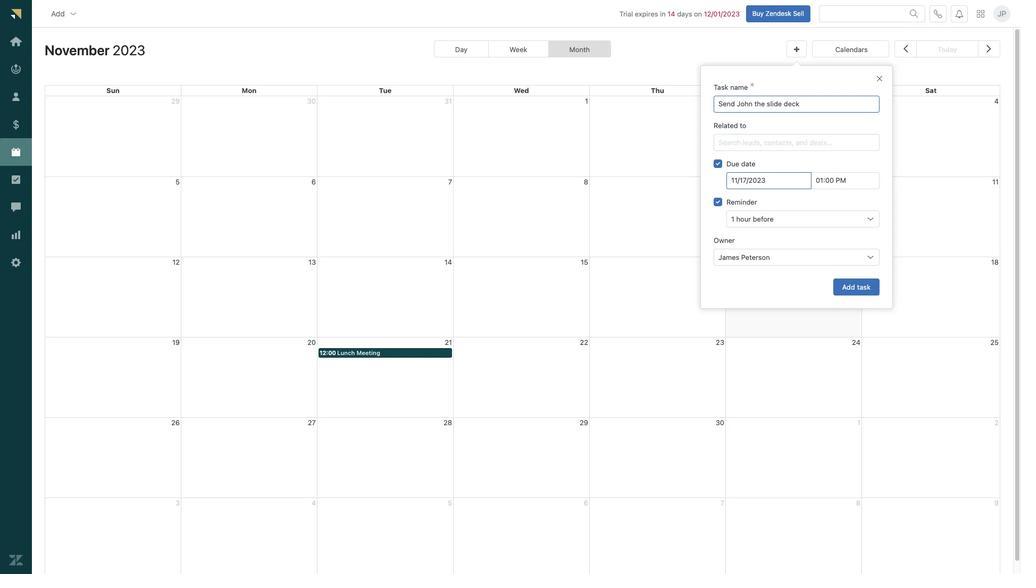 Task type: describe. For each thing, give the bounding box(es) containing it.
add for add task
[[843, 283, 856, 291]]

and
[[796, 138, 808, 147]]

26
[[171, 419, 180, 427]]

11
[[993, 178, 999, 186]]

calendars
[[836, 45, 868, 54]]

to
[[740, 121, 747, 130]]

related
[[714, 121, 739, 130]]

1 hour before button
[[727, 211, 880, 228]]

week
[[510, 45, 528, 54]]

add task button
[[834, 279, 880, 296]]

angle left image
[[904, 42, 909, 55]]

12
[[173, 258, 180, 266]]

0 horizontal spatial 14
[[445, 258, 452, 266]]

1 for 1 hour before
[[732, 215, 735, 224]]

22
[[580, 338, 589, 347]]

task
[[714, 83, 729, 92]]

james peterson
[[719, 253, 770, 262]]

8
[[584, 178, 589, 186]]

9
[[720, 178, 725, 186]]

23
[[716, 338, 725, 347]]

cancel image
[[876, 75, 884, 83]]

Task name field
[[719, 96, 875, 112]]

owner
[[714, 236, 735, 245]]

tue
[[379, 86, 392, 95]]

16
[[717, 258, 725, 266]]

jp
[[998, 9, 1007, 18]]

contacts,
[[764, 138, 794, 147]]

add button
[[43, 3, 86, 24]]

zendesk image
[[9, 554, 23, 568]]

in
[[660, 9, 666, 18]]

mon
[[242, 86, 257, 95]]

trial expires in 14 days on 12/01/2023
[[620, 9, 740, 18]]

angle right image
[[987, 42, 992, 55]]

25
[[991, 338, 999, 347]]

bell image
[[956, 9, 964, 18]]

1 for 1
[[585, 97, 589, 105]]

james peterson button
[[714, 249, 880, 266]]

10
[[854, 178, 861, 186]]

add task
[[843, 283, 871, 291]]

wed
[[514, 86, 529, 95]]

buy zendesk sell
[[753, 9, 805, 17]]

leads,
[[743, 138, 762, 147]]

search image
[[911, 9, 919, 18]]

deals…
[[810, 138, 833, 147]]

on
[[695, 9, 703, 18]]

28
[[444, 419, 452, 427]]

asterisk image
[[751, 83, 755, 92]]

buy
[[753, 9, 764, 17]]



Task type: vqa. For each thing, say whether or not it's contained in the screenshot.
during
no



Task type: locate. For each thing, give the bounding box(es) containing it.
12:00 lunch meeting
[[320, 350, 380, 357]]

meeting
[[357, 350, 380, 357]]

1 horizontal spatial 14
[[668, 9, 676, 18]]

3
[[857, 97, 861, 105]]

MM/DD/YYYY field
[[732, 173, 807, 189]]

name
[[731, 83, 748, 92]]

trial
[[620, 9, 633, 18]]

hour
[[737, 215, 751, 224]]

29
[[580, 419, 589, 427]]

task
[[858, 283, 871, 291]]

0 horizontal spatial 1
[[585, 97, 589, 105]]

20
[[308, 338, 316, 347]]

1 vertical spatial add
[[843, 283, 856, 291]]

30
[[716, 419, 725, 427]]

13
[[309, 258, 316, 266]]

jp button
[[994, 5, 1011, 22]]

november 2023
[[45, 42, 145, 58]]

17
[[854, 258, 861, 266]]

12:00
[[320, 350, 336, 357]]

sun
[[106, 86, 120, 95]]

1 horizontal spatial 1
[[732, 215, 735, 224]]

fri
[[790, 86, 799, 95]]

zendesk products image
[[978, 10, 985, 17]]

date
[[742, 160, 756, 168]]

0 vertical spatial 14
[[668, 9, 676, 18]]

18
[[992, 258, 999, 266]]

james
[[719, 253, 740, 262]]

search
[[719, 138, 741, 147]]

1 inside button
[[732, 215, 735, 224]]

19
[[172, 338, 180, 347]]

before
[[753, 215, 774, 224]]

task name
[[714, 83, 748, 92]]

add left task
[[843, 283, 856, 291]]

0 horizontal spatial add
[[51, 9, 65, 18]]

due date
[[727, 160, 756, 168]]

HH:MM field
[[816, 173, 875, 189]]

days
[[678, 9, 693, 18]]

search leads, contacts, and deals…
[[719, 138, 833, 147]]

15
[[581, 258, 589, 266]]

thu
[[651, 86, 665, 95]]

1 vertical spatial 14
[[445, 258, 452, 266]]

due
[[727, 160, 740, 168]]

Search leads, contacts, and deals… field
[[719, 135, 875, 151]]

sat
[[926, 86, 937, 95]]

24
[[853, 338, 861, 347]]

today
[[938, 45, 958, 54]]

reminder
[[727, 198, 758, 206]]

add for add
[[51, 9, 65, 18]]

14
[[668, 9, 676, 18], [445, 258, 452, 266]]

27
[[308, 419, 316, 427]]

chevron down image
[[69, 9, 78, 18]]

buy zendesk sell button
[[746, 5, 811, 22]]

12/01/2023
[[704, 9, 740, 18]]

0 vertical spatial 1
[[585, 97, 589, 105]]

expires
[[635, 9, 659, 18]]

peterson
[[742, 253, 770, 262]]

6
[[312, 178, 316, 186]]

add
[[51, 9, 65, 18], [843, 283, 856, 291]]

1 vertical spatial 1
[[732, 215, 735, 224]]

2023
[[113, 42, 145, 58]]

4
[[995, 97, 999, 105]]

calls image
[[935, 9, 943, 18]]

21
[[445, 338, 452, 347]]

1 hour before
[[732, 215, 774, 224]]

7
[[448, 178, 452, 186]]

related to
[[714, 121, 747, 130]]

day
[[455, 45, 468, 54]]

2
[[721, 97, 725, 105]]

zendesk
[[766, 9, 792, 17]]

add left chevron down icon
[[51, 9, 65, 18]]

sell
[[794, 9, 805, 17]]

plus image
[[795, 46, 800, 53]]

1
[[585, 97, 589, 105], [732, 215, 735, 224]]

lunch
[[337, 350, 355, 357]]

5
[[176, 178, 180, 186]]

1 horizontal spatial add
[[843, 283, 856, 291]]

november
[[45, 42, 110, 58]]

0 vertical spatial add
[[51, 9, 65, 18]]



